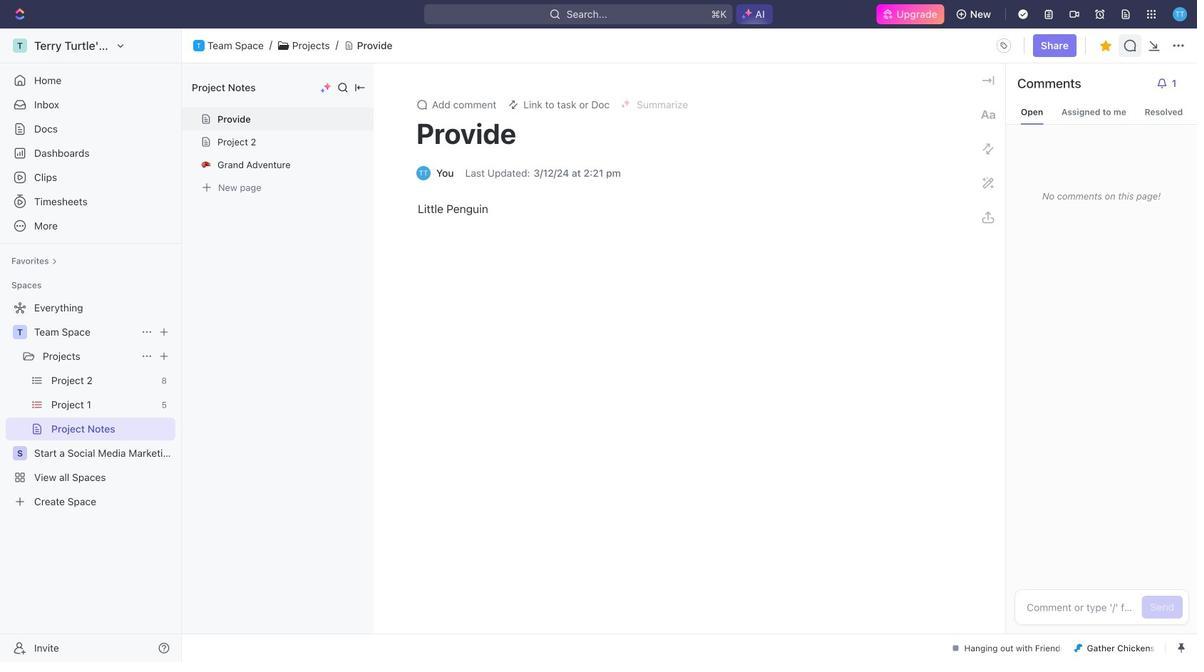Task type: locate. For each thing, give the bounding box(es) containing it.
drumstick bite image
[[1075, 644, 1083, 653]]

start a social media marketing agency, , element
[[13, 447, 27, 461]]

terry turtle's workspace, , element
[[13, 39, 27, 53]]

tree inside sidebar navigation
[[6, 297, 175, 514]]

tree
[[6, 297, 175, 514]]



Task type: describe. For each thing, give the bounding box(es) containing it.
sidebar navigation
[[0, 29, 185, 663]]

team space, , element
[[13, 325, 27, 340]]

dropdown menu image
[[993, 34, 1016, 57]]



Task type: vqa. For each thing, say whether or not it's contained in the screenshot.
/
no



